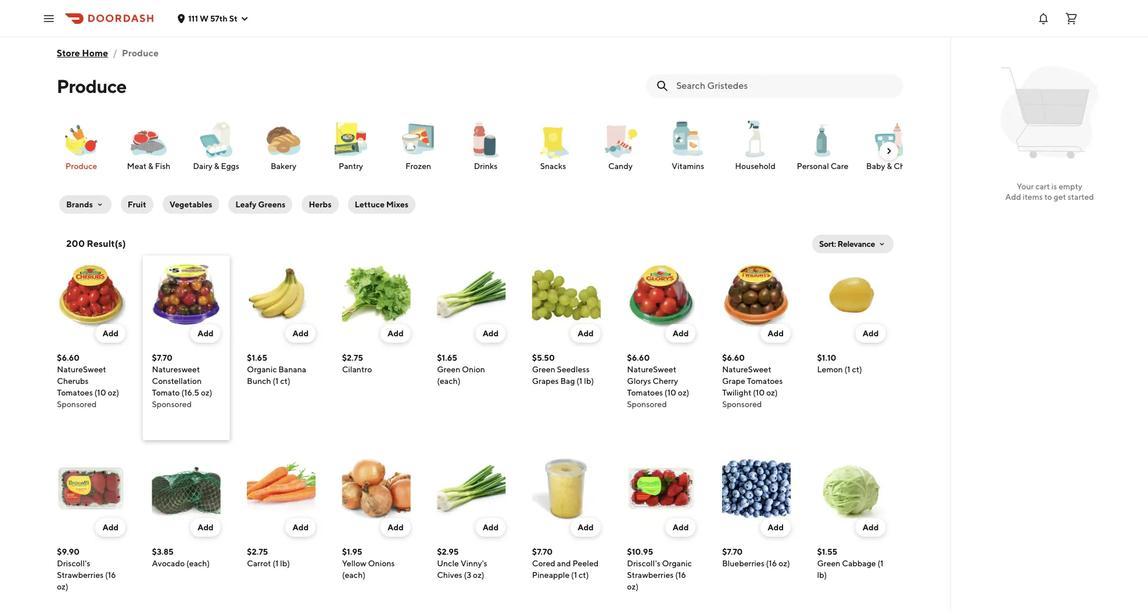 Task type: locate. For each thing, give the bounding box(es) containing it.
oz) inside $2.95 uncle vinny's chives (3 oz)
[[473, 571, 484, 580]]

meat & fish image
[[128, 119, 170, 160]]

2 vertical spatial (each)
[[342, 571, 365, 580]]

cilantro
[[342, 365, 372, 374]]

green for $5.50
[[532, 365, 555, 374]]

2 vertical spatial lb)
[[817, 571, 827, 580]]

oz) inside $6.60 naturesweet cherubs tomatoes (10 oz) sponsored
[[108, 388, 119, 397]]

& inside "link"
[[887, 162, 892, 171]]

add for cilantro
[[388, 329, 404, 338]]

1 horizontal spatial $1.65
[[437, 353, 457, 363]]

avocado (each) image
[[152, 454, 221, 523]]

(1 right carrot
[[273, 559, 279, 568]]

0 horizontal spatial $2.75
[[247, 547, 268, 557]]

sponsored inside the $6.60 naturesweet grape tomatoes twilight (10 oz) sponsored
[[722, 400, 762, 409]]

2 horizontal spatial (each)
[[437, 377, 461, 386]]

cilantro image
[[342, 260, 411, 329]]

bakery
[[271, 162, 296, 171]]

0 horizontal spatial (16
[[105, 571, 116, 580]]

oz) right (3
[[473, 571, 484, 580]]

naturesweet inside the $6.60 naturesweet grape tomatoes twilight (10 oz) sponsored
[[722, 365, 771, 374]]

drinks link
[[457, 119, 515, 172]]

cherubs
[[57, 377, 89, 386]]

$6.60 naturesweet cherubs tomatoes (10 oz) sponsored
[[57, 353, 119, 409]]

driscoll's inside $10.95 driscoll's organic strawberries (16 oz)
[[627, 559, 661, 568]]

lb) down seedless
[[584, 377, 594, 386]]

strawberries down $10.95
[[627, 571, 674, 580]]

(each) inside $1.95 yellow onions (each)
[[342, 571, 365, 580]]

open menu image
[[42, 11, 56, 25]]

0 horizontal spatial (each)
[[186, 559, 210, 568]]

(16 inside $9.90 driscoll's strawberries (16 oz)
[[105, 571, 116, 580]]

driscoll's for $9.90
[[57, 559, 90, 568]]

$6.60 inside $6.60 naturesweet glorys cherry tomatoes (10 oz) sponsored
[[627, 353, 650, 363]]

& right baby
[[887, 162, 892, 171]]

empty
[[1059, 182, 1083, 191]]

sort: relevance
[[819, 239, 875, 249]]

1 horizontal spatial ct)
[[579, 571, 589, 580]]

$7.70 naturesweet constellation tomato (16.5 oz) sponsored
[[152, 353, 212, 409]]

fruit link
[[118, 193, 156, 216]]

2 horizontal spatial (10
[[753, 388, 765, 397]]

111 w 57th st
[[188, 14, 237, 23]]

$1.55 green cabbage (1 lb)
[[817, 547, 884, 580]]

drinks image
[[465, 119, 507, 160]]

$7.70 inside $7.70 naturesweet constellation tomato (16.5 oz) sponsored
[[152, 353, 173, 363]]

pantry image
[[330, 119, 372, 160]]

blueberries
[[722, 559, 765, 568]]

$6.60 inside $6.60 naturesweet cherubs tomatoes (10 oz) sponsored
[[57, 353, 80, 363]]

produce down produce image
[[66, 162, 97, 171]]

naturesweet up cherubs
[[57, 365, 106, 374]]

$2.75 up cilantro at the left
[[342, 353, 363, 363]]

2 strawberries from the left
[[627, 571, 674, 580]]

$2.75
[[342, 353, 363, 363], [247, 547, 268, 557]]

naturesweet for glorys
[[627, 365, 676, 374]]

111 w 57th st button
[[177, 14, 249, 23]]

$6.60 inside the $6.60 naturesweet grape tomatoes twilight (10 oz) sponsored
[[722, 353, 745, 363]]

ct) down banana
[[280, 377, 290, 386]]

naturesweet up glorys
[[627, 365, 676, 374]]

add for naturesweet grape tomatoes twilight (10 oz)
[[768, 329, 784, 338]]

1 vertical spatial lb)
[[280, 559, 290, 568]]

oz) inside the $6.60 naturesweet grape tomatoes twilight (10 oz) sponsored
[[767, 388, 778, 397]]

2 horizontal spatial &
[[887, 162, 892, 171]]

0 horizontal spatial lb)
[[280, 559, 290, 568]]

1 horizontal spatial tomatoes
[[627, 388, 663, 397]]

fruit
[[128, 200, 146, 209]]

200 result(s)
[[66, 238, 126, 249]]

organic
[[247, 365, 277, 374], [662, 559, 692, 568]]

add for driscoll's strawberries (16 oz)
[[103, 523, 119, 532]]

1 horizontal spatial &
[[214, 162, 219, 171]]

vitamins image
[[667, 119, 709, 160]]

green down $1.55
[[817, 559, 841, 568]]

1 horizontal spatial $7.70
[[532, 547, 553, 557]]

onions
[[368, 559, 395, 568]]

(10 for naturesweet grape tomatoes twilight (10 oz)
[[753, 388, 765, 397]]

0 horizontal spatial strawberries
[[57, 571, 103, 580]]

0 horizontal spatial green
[[437, 365, 460, 374]]

sponsored
[[57, 400, 97, 409], [152, 400, 192, 409], [627, 400, 667, 409], [722, 400, 762, 409]]

3 $6.60 from the left
[[722, 353, 745, 363]]

tomatoes
[[747, 377, 783, 386], [57, 388, 93, 397], [627, 388, 663, 397]]

$7.70 up naturesweet at the left
[[152, 353, 173, 363]]

meat & fish
[[127, 162, 170, 171]]

baby
[[867, 162, 885, 171]]

vegetables button
[[163, 195, 219, 214]]

$7.70 up blueberries
[[722, 547, 743, 557]]

2 $6.60 from the left
[[627, 353, 650, 363]]

frozen
[[406, 162, 431, 171]]

(1 right bag
[[577, 377, 583, 386]]

vinny's
[[461, 559, 487, 568]]

green down $5.50
[[532, 365, 555, 374]]

naturesweet cherubs tomatoes (10 oz) image
[[57, 260, 126, 329]]

(10 for naturesweet glorys cherry tomatoes (10 oz)
[[665, 388, 676, 397]]

carrot
[[247, 559, 271, 568]]

$2.75 up carrot
[[247, 547, 268, 557]]

candy image
[[600, 119, 642, 160]]

herbs button
[[302, 195, 339, 214]]

$2.75 inside $2.75 cilantro
[[342, 353, 363, 363]]

household link
[[726, 119, 785, 172]]

green inside $1.55 green cabbage (1 lb)
[[817, 559, 841, 568]]

2 horizontal spatial green
[[817, 559, 841, 568]]

add
[[1006, 192, 1021, 202], [103, 329, 119, 338], [198, 329, 214, 338], [293, 329, 309, 338], [388, 329, 404, 338], [483, 329, 499, 338], [578, 329, 594, 338], [673, 329, 689, 338], [768, 329, 784, 338], [863, 329, 879, 338], [103, 523, 119, 532], [198, 523, 214, 532], [293, 523, 309, 532], [388, 523, 404, 532], [483, 523, 499, 532], [578, 523, 594, 532], [673, 523, 689, 532], [768, 523, 784, 532], [863, 523, 879, 532]]

sponsored inside $6.60 naturesweet cherubs tomatoes (10 oz) sponsored
[[57, 400, 97, 409]]

personal care
[[797, 162, 849, 171]]

peeled
[[573, 559, 599, 568]]

1 horizontal spatial (16
[[675, 571, 686, 580]]

0 horizontal spatial organic
[[247, 365, 277, 374]]

fish
[[155, 162, 170, 171]]

carrot (1 lb) image
[[247, 454, 316, 523]]

(10 inside $6.60 naturesweet glorys cherry tomatoes (10 oz) sponsored
[[665, 388, 676, 397]]

0 vertical spatial organic
[[247, 365, 277, 374]]

driscoll's organic strawberries (16 oz) image
[[627, 454, 696, 523]]

add for green onion (each)
[[483, 329, 499, 338]]

produce down home
[[57, 75, 127, 97]]

naturesweet inside $6.60 naturesweet glorys cherry tomatoes (10 oz) sponsored
[[627, 365, 676, 374]]

oz) right 'twilight'
[[767, 388, 778, 397]]

ct) inside $7.70 cored and peeled pineapple (1 ct)
[[579, 571, 589, 580]]

$7.70 cored and peeled pineapple (1 ct)
[[532, 547, 599, 580]]

1 strawberries from the left
[[57, 571, 103, 580]]

1 sponsored from the left
[[57, 400, 97, 409]]

sponsored down 'twilight'
[[722, 400, 762, 409]]

tomatoes down cherubs
[[57, 388, 93, 397]]

oz) down $10.95
[[627, 582, 639, 592]]

tomatoes inside the $6.60 naturesweet grape tomatoes twilight (10 oz) sponsored
[[747, 377, 783, 386]]

0 horizontal spatial (10
[[94, 388, 106, 397]]

2 horizontal spatial ct)
[[852, 365, 862, 374]]

$10.95 driscoll's organic strawberries (16 oz)
[[627, 547, 692, 592]]

tomatoes for oz)
[[747, 377, 783, 386]]

oz) inside $6.60 naturesweet glorys cherry tomatoes (10 oz) sponsored
[[678, 388, 689, 397]]

personal
[[797, 162, 829, 171]]

1 horizontal spatial strawberries
[[627, 571, 674, 580]]

naturesweet inside $6.60 naturesweet cherubs tomatoes (10 oz) sponsored
[[57, 365, 106, 374]]

& left fish
[[148, 162, 153, 171]]

organic inside $10.95 driscoll's organic strawberries (16 oz)
[[662, 559, 692, 568]]

driscoll's
[[57, 559, 90, 568], [627, 559, 661, 568]]

0 vertical spatial ct)
[[852, 365, 862, 374]]

(each)
[[437, 377, 461, 386], [186, 559, 210, 568], [342, 571, 365, 580]]

tomato
[[152, 388, 180, 397]]

$7.70 up cored
[[532, 547, 553, 557]]

herbs link
[[300, 193, 341, 216]]

$6.60 up glorys
[[627, 353, 650, 363]]

1 $1.65 from the left
[[247, 353, 267, 363]]

add for naturesweet constellation tomato (16.5 oz)
[[198, 329, 214, 338]]

1 horizontal spatial (10
[[665, 388, 676, 397]]

$1.65
[[247, 353, 267, 363], [437, 353, 457, 363]]

add for organic banana bunch (1 ct)
[[293, 329, 309, 338]]

$6.60
[[57, 353, 80, 363], [627, 353, 650, 363], [722, 353, 745, 363]]

add for cored and peeled pineapple (1 ct)
[[578, 523, 594, 532]]

1 horizontal spatial lb)
[[584, 377, 594, 386]]

0 horizontal spatial tomatoes
[[57, 388, 93, 397]]

naturesweet up 'grape'
[[722, 365, 771, 374]]

your cart is empty add items to get started
[[1006, 182, 1094, 202]]

driscoll's down $10.95
[[627, 559, 661, 568]]

(1 right the lemon
[[845, 365, 851, 374]]

$3.85
[[152, 547, 174, 557]]

sponsored down tomato
[[152, 400, 192, 409]]

$9.90
[[57, 547, 80, 557]]

111
[[188, 14, 198, 23]]

green for $1.55
[[817, 559, 841, 568]]

(1 right the cabbage
[[878, 559, 884, 568]]

1 horizontal spatial $2.75
[[342, 353, 363, 363]]

(16
[[766, 559, 777, 568], [105, 571, 116, 580], [675, 571, 686, 580]]

4 sponsored from the left
[[722, 400, 762, 409]]

add for avocado (each)
[[198, 523, 214, 532]]

add for blueberries (16 oz)
[[768, 523, 784, 532]]

empty retail cart image
[[995, 58, 1104, 167]]

$6.60 up cherubs
[[57, 353, 80, 363]]

add for yellow onions (each)
[[388, 523, 404, 532]]

produce link
[[52, 119, 110, 172]]

oz) inside $10.95 driscoll's organic strawberries (16 oz)
[[627, 582, 639, 592]]

2 $1.65 from the left
[[437, 353, 457, 363]]

$7.70 for $7.70 cored and peeled pineapple (1 ct)
[[532, 547, 553, 557]]

& for eggs
[[214, 162, 219, 171]]

oz)
[[108, 388, 119, 397], [201, 388, 212, 397], [678, 388, 689, 397], [767, 388, 778, 397], [779, 559, 790, 568], [473, 571, 484, 580], [57, 582, 68, 592], [627, 582, 639, 592]]

oz) right (16.5
[[201, 388, 212, 397]]

$1.65 for $1.65 organic banana bunch (1 ct)
[[247, 353, 267, 363]]

oz) down cherry
[[678, 388, 689, 397]]

0 horizontal spatial ct)
[[280, 377, 290, 386]]

uncle vinny's chives (3 oz) image
[[437, 454, 506, 523]]

1 horizontal spatial (each)
[[342, 571, 365, 580]]

ct) down peeled
[[579, 571, 589, 580]]

1 naturesweet from the left
[[57, 365, 106, 374]]

$1.65 inside $1.65 green onion (each)
[[437, 353, 457, 363]]

add for green seedless grapes bag (1 lb)
[[578, 329, 594, 338]]

grape
[[722, 377, 745, 386]]

1 driscoll's from the left
[[57, 559, 90, 568]]

1 vertical spatial produce
[[57, 75, 127, 97]]

(16 inside $10.95 driscoll's organic strawberries (16 oz)
[[675, 571, 686, 580]]

(1 inside $5.50 green seedless grapes bag (1 lb)
[[577, 377, 583, 386]]

oz) left tomato
[[108, 388, 119, 397]]

add for naturesweet cherubs tomatoes (10 oz)
[[103, 329, 119, 338]]

vitamins
[[672, 162, 704, 171]]

add button
[[96, 324, 126, 343], [96, 324, 126, 343], [191, 324, 221, 343], [191, 324, 221, 343], [286, 324, 316, 343], [286, 324, 316, 343], [381, 324, 411, 343], [381, 324, 411, 343], [476, 324, 506, 343], [476, 324, 506, 343], [571, 324, 601, 343], [571, 324, 601, 343], [666, 324, 696, 343], [666, 324, 696, 343], [761, 324, 791, 343], [761, 324, 791, 343], [856, 324, 886, 343], [856, 324, 886, 343], [96, 518, 126, 537], [96, 518, 126, 537], [191, 518, 221, 537], [191, 518, 221, 537], [286, 518, 316, 537], [286, 518, 316, 537], [381, 518, 411, 537], [381, 518, 411, 537], [476, 518, 506, 537], [476, 518, 506, 537], [571, 518, 601, 537], [571, 518, 601, 537], [666, 518, 696, 537], [666, 518, 696, 537], [761, 518, 791, 537], [761, 518, 791, 537], [856, 518, 886, 537], [856, 518, 886, 537]]

add inside your cart is empty add items to get started
[[1006, 192, 1021, 202]]

3 sponsored from the left
[[627, 400, 667, 409]]

$2.75 inside $2.75 carrot (1 lb)
[[247, 547, 268, 557]]

(1 inside $2.75 carrot (1 lb)
[[273, 559, 279, 568]]

ct) right the lemon
[[852, 365, 862, 374]]

$2.75 for $2.75 cilantro
[[342, 353, 363, 363]]

0 horizontal spatial $6.60
[[57, 353, 80, 363]]

lb) down $1.55
[[817, 571, 827, 580]]

green inside $5.50 green seedless grapes bag (1 lb)
[[532, 365, 555, 374]]

2 vertical spatial ct)
[[579, 571, 589, 580]]

2 & from the left
[[214, 162, 219, 171]]

personal care link
[[794, 119, 852, 172]]

naturesweet glorys cherry tomatoes (10 oz) image
[[627, 260, 696, 329]]

Search Gristedes search field
[[677, 80, 894, 92]]

2 naturesweet from the left
[[627, 365, 676, 374]]

lettuce
[[355, 200, 385, 209]]

$6.60 naturesweet glorys cherry tomatoes (10 oz) sponsored
[[627, 353, 689, 409]]

1 & from the left
[[148, 162, 153, 171]]

ct) inside $1.10 lemon (1 ct)
[[852, 365, 862, 374]]

3 naturesweet from the left
[[722, 365, 771, 374]]

2 horizontal spatial $7.70
[[722, 547, 743, 557]]

green left "onion" on the bottom left of the page
[[437, 365, 460, 374]]

lb) right carrot
[[280, 559, 290, 568]]

2 (10 from the left
[[665, 388, 676, 397]]

(each) inside $1.65 green onion (each)
[[437, 377, 461, 386]]

3 & from the left
[[887, 162, 892, 171]]

$7.70 inside $7.70 cored and peeled pineapple (1 ct)
[[532, 547, 553, 557]]

green inside $1.65 green onion (each)
[[437, 365, 460, 374]]

1 vertical spatial organic
[[662, 559, 692, 568]]

(10 inside the $6.60 naturesweet grape tomatoes twilight (10 oz) sponsored
[[753, 388, 765, 397]]

0 horizontal spatial driscoll's
[[57, 559, 90, 568]]

candy
[[609, 162, 633, 171]]

cored and peeled pineapple (1 ct) image
[[532, 454, 601, 523]]

w
[[200, 14, 209, 23]]

$7.70 inside the $7.70 blueberries (16 oz)
[[722, 547, 743, 557]]

1 (10 from the left
[[94, 388, 106, 397]]

household image
[[735, 119, 776, 160]]

produce
[[122, 48, 159, 59], [57, 75, 127, 97], [66, 162, 97, 171]]

3 (10 from the left
[[753, 388, 765, 397]]

naturesweet for cherubs
[[57, 365, 106, 374]]

(1 down peeled
[[571, 571, 577, 580]]

1 horizontal spatial naturesweet
[[627, 365, 676, 374]]

lb) inside $1.55 green cabbage (1 lb)
[[817, 571, 827, 580]]

0 vertical spatial $2.75
[[342, 353, 363, 363]]

0 vertical spatial (each)
[[437, 377, 461, 386]]

1 horizontal spatial driscoll's
[[627, 559, 661, 568]]

0 horizontal spatial &
[[148, 162, 153, 171]]

tomatoes down glorys
[[627, 388, 663, 397]]

2 driscoll's from the left
[[627, 559, 661, 568]]

green for $1.65
[[437, 365, 460, 374]]

organic inside $1.65 organic banana bunch (1 ct)
[[247, 365, 277, 374]]

0 vertical spatial lb)
[[584, 377, 594, 386]]

notification bell image
[[1037, 11, 1051, 25]]

bakery image
[[263, 119, 305, 160]]

bunch
[[247, 377, 271, 386]]

2 horizontal spatial $6.60
[[722, 353, 745, 363]]

tomatoes inside $6.60 naturesweet glorys cherry tomatoes (10 oz) sponsored
[[627, 388, 663, 397]]

& left the eggs
[[214, 162, 219, 171]]

(1 inside $7.70 cored and peeled pineapple (1 ct)
[[571, 571, 577, 580]]

1 $6.60 from the left
[[57, 353, 80, 363]]

(1 right bunch
[[273, 377, 279, 386]]

produce right /
[[122, 48, 159, 59]]

2 horizontal spatial (16
[[766, 559, 777, 568]]

1 vertical spatial (each)
[[186, 559, 210, 568]]

1 vertical spatial ct)
[[280, 377, 290, 386]]

your
[[1017, 182, 1034, 191]]

lb)
[[584, 377, 594, 386], [280, 559, 290, 568], [817, 571, 827, 580]]

1 horizontal spatial green
[[532, 365, 555, 374]]

oz) down $9.90 at the bottom
[[57, 582, 68, 592]]

driscoll's down $9.90 at the bottom
[[57, 559, 90, 568]]

driscoll's inside $9.90 driscoll's strawberries (16 oz)
[[57, 559, 90, 568]]

0 horizontal spatial $7.70
[[152, 353, 173, 363]]

snacks
[[540, 162, 566, 171]]

2 horizontal spatial tomatoes
[[747, 377, 783, 386]]

1 horizontal spatial $6.60
[[627, 353, 650, 363]]

produce image
[[60, 119, 102, 160]]

uncle
[[437, 559, 459, 568]]

& for fish
[[148, 162, 153, 171]]

1 vertical spatial $2.75
[[247, 547, 268, 557]]

leafy greens button
[[229, 195, 293, 214]]

(10
[[94, 388, 106, 397], [665, 388, 676, 397], [753, 388, 765, 397]]

1 horizontal spatial organic
[[662, 559, 692, 568]]

$6.60 up 'grape'
[[722, 353, 745, 363]]

tomatoes inside $6.60 naturesweet cherubs tomatoes (10 oz) sponsored
[[57, 388, 93, 397]]

chives
[[437, 571, 462, 580]]

green seedless grapes bag (1 lb) image
[[532, 260, 601, 329]]

$1.95
[[342, 547, 362, 557]]

sponsored down glorys
[[627, 400, 667, 409]]

2 sponsored from the left
[[152, 400, 192, 409]]

$6.60 for $6.60 naturesweet glorys cherry tomatoes (10 oz) sponsored
[[627, 353, 650, 363]]

$1.65 inside $1.65 organic banana bunch (1 ct)
[[247, 353, 267, 363]]

strawberries down $9.90 at the bottom
[[57, 571, 103, 580]]

0 horizontal spatial naturesweet
[[57, 365, 106, 374]]

tomatoes up 'twilight'
[[747, 377, 783, 386]]

$2.95 uncle vinny's chives (3 oz)
[[437, 547, 487, 580]]

oz) right blueberries
[[779, 559, 790, 568]]

sponsored down cherubs
[[57, 400, 97, 409]]

2 horizontal spatial lb)
[[817, 571, 827, 580]]

0 horizontal spatial $1.65
[[247, 353, 267, 363]]

2 horizontal spatial naturesweet
[[722, 365, 771, 374]]

lettuce mixes button
[[348, 195, 416, 214]]



Task type: vqa. For each thing, say whether or not it's contained in the screenshot.


Task type: describe. For each thing, give the bounding box(es) containing it.
onion
[[462, 365, 485, 374]]

to
[[1045, 192, 1052, 202]]

blueberries (16 oz) image
[[722, 454, 791, 523]]

lb) inside $2.75 carrot (1 lb)
[[280, 559, 290, 568]]

yellow
[[342, 559, 367, 568]]

$1.65 green onion (each)
[[437, 353, 485, 386]]

57th
[[210, 14, 228, 23]]

lb) inside $5.50 green seedless grapes bag (1 lb)
[[584, 377, 594, 386]]

$7.70 for $7.70 blueberries (16 oz)
[[722, 547, 743, 557]]

dairy & eggs image
[[195, 119, 237, 160]]

oz) inside $7.70 naturesweet constellation tomato (16.5 oz) sponsored
[[201, 388, 212, 397]]

frozen image
[[397, 119, 439, 160]]

leafy
[[236, 200, 257, 209]]

result(s)
[[87, 238, 126, 249]]

(each) for green onion (each)
[[437, 377, 461, 386]]

glorys
[[627, 377, 651, 386]]

is
[[1052, 182, 1057, 191]]

greens
[[258, 200, 286, 209]]

started
[[1068, 192, 1094, 202]]

organic banana bunch (1 ct) image
[[247, 260, 316, 329]]

/
[[113, 48, 118, 59]]

$2.75 cilantro
[[342, 353, 372, 374]]

baby & child image
[[869, 119, 911, 160]]

oz) inside $9.90 driscoll's strawberries (16 oz)
[[57, 582, 68, 592]]

green onion (each) image
[[437, 260, 506, 329]]

snacks image
[[532, 119, 574, 160]]

personal care image
[[802, 119, 844, 160]]

naturesweet
[[152, 365, 200, 374]]

$1.55
[[817, 547, 838, 557]]

& for child
[[887, 162, 892, 171]]

$1.10
[[817, 353, 837, 363]]

strawberries inside $10.95 driscoll's organic strawberries (16 oz)
[[627, 571, 674, 580]]

$2.95
[[437, 547, 459, 557]]

lettuce mixes link
[[346, 193, 418, 216]]

$6.60 for $6.60 naturesweet grape tomatoes twilight (10 oz) sponsored
[[722, 353, 745, 363]]

add for uncle vinny's chives (3 oz)
[[483, 523, 499, 532]]

$5.50
[[532, 353, 555, 363]]

(10 inside $6.60 naturesweet cherubs tomatoes (10 oz) sponsored
[[94, 388, 106, 397]]

2 vertical spatial produce
[[66, 162, 97, 171]]

(16.5
[[181, 388, 199, 397]]

baby & child
[[867, 162, 914, 171]]

care
[[831, 162, 849, 171]]

avocado
[[152, 559, 185, 568]]

pantry
[[339, 162, 363, 171]]

drinks
[[474, 162, 498, 171]]

candy link
[[592, 119, 650, 172]]

sponsored inside $6.60 naturesweet glorys cherry tomatoes (10 oz) sponsored
[[627, 400, 667, 409]]

items
[[1023, 192, 1043, 202]]

green cabbage (1 lb) image
[[817, 454, 886, 523]]

meat
[[127, 162, 147, 171]]

$7.70 for $7.70 naturesweet constellation tomato (16.5 oz) sponsored
[[152, 353, 173, 363]]

strawberries inside $9.90 driscoll's strawberries (16 oz)
[[57, 571, 103, 580]]

dairy & eggs link
[[187, 119, 245, 172]]

banana
[[278, 365, 306, 374]]

naturesweet grape tomatoes twilight (10 oz) image
[[722, 260, 791, 329]]

add for driscoll's organic strawberries (16 oz)
[[673, 523, 689, 532]]

store home / produce
[[57, 48, 159, 59]]

(each) inside $3.85 avocado (each)
[[186, 559, 210, 568]]

and
[[557, 559, 571, 568]]

driscoll's strawberries (16 oz) image
[[57, 454, 126, 523]]

bakery link
[[255, 119, 313, 172]]

brands
[[66, 200, 93, 209]]

bag
[[561, 377, 575, 386]]

seedless
[[557, 365, 590, 374]]

(16 inside the $7.70 blueberries (16 oz)
[[766, 559, 777, 568]]

leafy greens
[[236, 200, 286, 209]]

lemon (1 ct) image
[[817, 260, 886, 329]]

grapes
[[532, 377, 559, 386]]

sponsored inside $7.70 naturesweet constellation tomato (16.5 oz) sponsored
[[152, 400, 192, 409]]

add for lemon (1 ct)
[[863, 329, 879, 338]]

pantry link
[[322, 119, 380, 172]]

meat & fish link
[[120, 119, 178, 172]]

pineapple
[[532, 571, 570, 580]]

$1.65 organic banana bunch (1 ct)
[[247, 353, 306, 386]]

store home link
[[57, 42, 108, 65]]

baby & child link
[[861, 119, 919, 172]]

driscoll's for $10.95
[[627, 559, 661, 568]]

cabbage
[[842, 559, 876, 568]]

(each) for yellow onions (each)
[[342, 571, 365, 580]]

cherry
[[653, 377, 678, 386]]

vitamins link
[[659, 119, 717, 172]]

$9.90 driscoll's strawberries (16 oz)
[[57, 547, 116, 592]]

vegetables
[[169, 200, 212, 209]]

$1.95 yellow onions (each)
[[342, 547, 395, 580]]

add for green cabbage (1 lb)
[[863, 523, 879, 532]]

cored
[[532, 559, 555, 568]]

vegetables link
[[160, 193, 222, 216]]

dairy
[[193, 162, 213, 171]]

(1 inside $1.55 green cabbage (1 lb)
[[878, 559, 884, 568]]

next image
[[884, 146, 894, 156]]

$1.65 for $1.65 green onion (each)
[[437, 353, 457, 363]]

(3
[[464, 571, 471, 580]]

lettuce mixes
[[355, 200, 409, 209]]

(1 inside $1.65 organic banana bunch (1 ct)
[[273, 377, 279, 386]]

dairy & eggs
[[193, 162, 239, 171]]

lemon
[[817, 365, 843, 374]]

ct) inside $1.65 organic banana bunch (1 ct)
[[280, 377, 290, 386]]

get
[[1054, 192, 1066, 202]]

tomatoes for sponsored
[[57, 388, 93, 397]]

sort:
[[819, 239, 836, 249]]

store
[[57, 48, 80, 59]]

$1.10 lemon (1 ct)
[[817, 353, 862, 374]]

mixes
[[386, 200, 409, 209]]

oz) inside the $7.70 blueberries (16 oz)
[[779, 559, 790, 568]]

0 vertical spatial produce
[[122, 48, 159, 59]]

constellation
[[152, 377, 202, 386]]

$6.60 for $6.60 naturesweet cherubs tomatoes (10 oz) sponsored
[[57, 353, 80, 363]]

brands button
[[59, 195, 111, 214]]

yellow onions (each) image
[[342, 454, 411, 523]]

add for naturesweet glorys cherry tomatoes (10 oz)
[[673, 329, 689, 338]]

cart
[[1036, 182, 1050, 191]]

naturesweet for grape
[[722, 365, 771, 374]]

(1 inside $1.10 lemon (1 ct)
[[845, 365, 851, 374]]

$10.95
[[627, 547, 653, 557]]

frozen link
[[389, 119, 447, 172]]

naturesweet constellation tomato (16.5 oz) image
[[152, 260, 221, 329]]

household
[[735, 162, 776, 171]]

0 items, open order cart image
[[1065, 11, 1079, 25]]

snacks link
[[524, 119, 582, 172]]

add for carrot (1 lb)
[[293, 523, 309, 532]]

$2.75 for $2.75 carrot (1 lb)
[[247, 547, 268, 557]]



